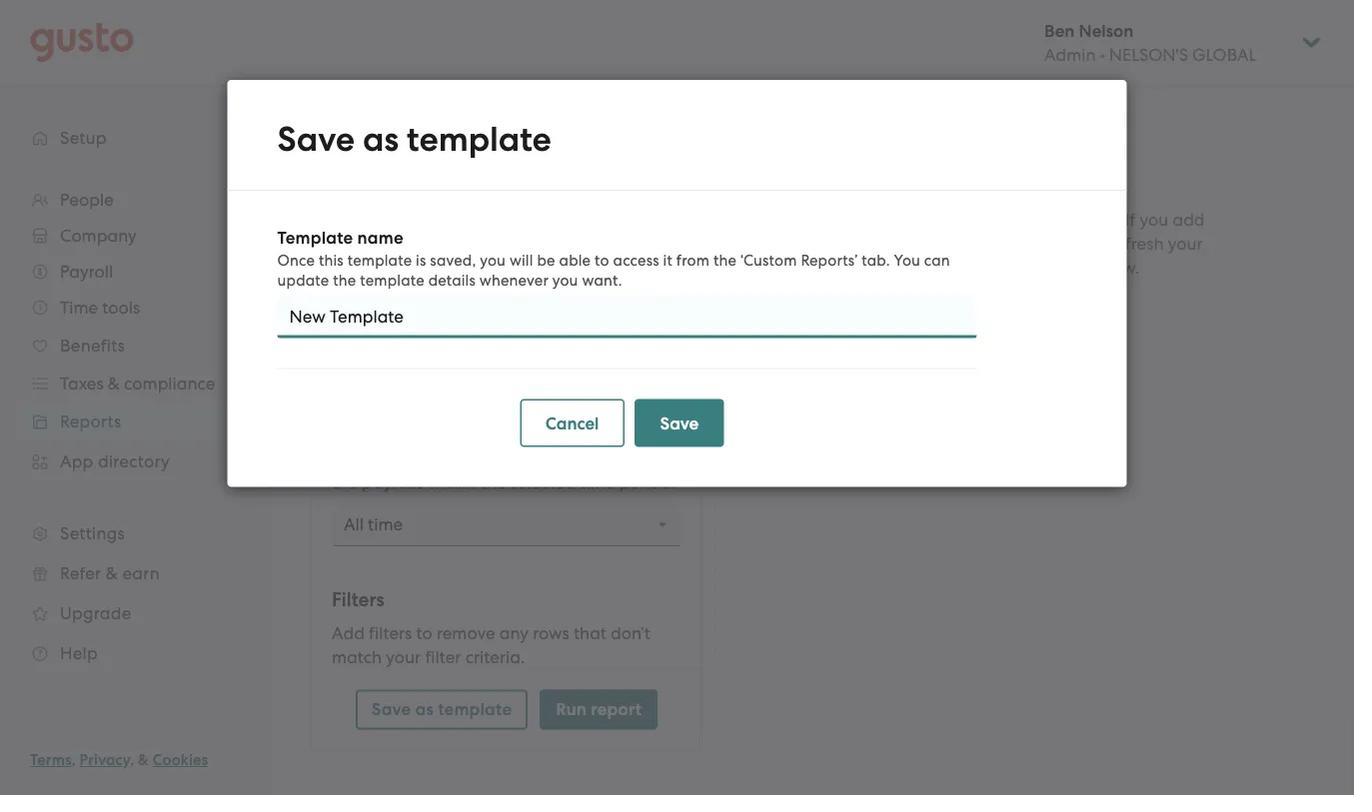 Task type: vqa. For each thing, say whether or not it's contained in the screenshot.
the bottom REPORT.
yes



Task type: describe. For each thing, give the bounding box(es) containing it.
select the columns you want to include. you can drag and drop the columns to reorder your report.
[[332, 70, 675, 138]]

within
[[428, 473, 476, 493]]

you inside view a preview of your custom report. if you add new columns or filters, make sure to refresh your preview for an up-to-date view.
[[1140, 210, 1169, 230]]

refresh
[[1110, 234, 1164, 254]]

the down this
[[333, 271, 356, 289]]

details
[[428, 271, 476, 289]]

run report button
[[540, 690, 658, 730]]

you down able
[[553, 271, 578, 289]]

terms
[[30, 752, 72, 770]]

or
[[933, 234, 949, 254]]

time
[[580, 473, 615, 493]]

date inside view a preview of your custom report. if you add new columns or filters, make sure to refresh your preview for an up-to-date view.
[[1059, 258, 1096, 278]]

'custom
[[741, 251, 797, 269]]

if
[[1125, 210, 1136, 230]]

don't
[[611, 624, 651, 644]]

cancel
[[546, 413, 599, 434]]

access
[[613, 251, 659, 269]]

any
[[500, 624, 529, 644]]

we'll
[[332, 449, 369, 469]]

reports'
[[801, 251, 858, 269]]

you inside template name once this template is saved, you will be able to access it from the 'custom reports' tab. you can update the template details whenever you want.
[[894, 251, 921, 269]]

tab.
[[862, 251, 890, 269]]

for
[[956, 258, 978, 278]]

template down drop on the left
[[407, 119, 552, 160]]

net
[[362, 174, 391, 194]]

able
[[559, 251, 591, 269]]

can inside template name once this template is saved, you will be able to access it from the 'custom reports' tab. you can update the template details whenever you want.
[[924, 251, 950, 269]]

custom
[[1007, 210, 1063, 230]]

select columns
[[356, 343, 470, 364]]

preview up or
[[881, 210, 943, 230]]

whenever
[[480, 271, 549, 289]]

no
[[920, 166, 951, 192]]

be
[[537, 251, 556, 269]]

view a preview of your custom report. if you add new columns or filters, make sure to refresh your preview for an up-to-date view.
[[824, 210, 1205, 278]]

terms , privacy , & cookies
[[30, 752, 208, 770]]

is
[[416, 251, 426, 269]]

columns inside view a preview of your custom report. if you add new columns or filters, make sure to refresh your preview for an up-to-date view.
[[863, 234, 928, 254]]

:: total employer cost
[[343, 230, 515, 250]]

will
[[510, 251, 533, 269]]

the down based
[[480, 473, 506, 493]]

report for no
[[956, 166, 1021, 192]]

home image
[[30, 22, 134, 62]]

the right from
[[714, 251, 737, 269]]

from
[[677, 251, 710, 269]]

check amount
[[362, 287, 476, 307]]

pay
[[395, 174, 425, 194]]

reorder
[[604, 94, 662, 114]]

as for save as template button
[[415, 700, 434, 720]]

can inside select the columns you want to include. you can drag and drop the columns to reorder your report.
[[332, 94, 361, 114]]

your down add
[[1168, 234, 1203, 254]]

template
[[277, 228, 353, 248]]

cancel button
[[520, 399, 625, 447]]

save as template document
[[227, 80, 1127, 487]]

employer
[[405, 230, 479, 250]]

save as template for save as template document
[[277, 119, 552, 160]]

column content element containing net pay
[[362, 172, 671, 196]]

2 , from the left
[[130, 752, 134, 770]]

your up filters,
[[968, 210, 1003, 230]]

saved,
[[430, 251, 476, 269]]

we'll show data based on the check date of the payrolls within the selected time period.
[[332, 449, 675, 493]]

preview up custom
[[1026, 166, 1109, 192]]

to-
[[1035, 258, 1059, 278]]

it
[[663, 251, 673, 269]]

save as template for save as template button
[[372, 700, 512, 720]]

select columns button
[[332, 342, 470, 368]]

add
[[1173, 210, 1205, 230]]

period.
[[619, 473, 675, 493]]

to inside view a preview of your custom report. if you add new columns or filters, make sure to refresh your preview for an up-to-date view.
[[1090, 234, 1106, 254]]

&
[[138, 752, 149, 770]]

report for run
[[591, 700, 642, 720]]

your inside select the columns you want to include. you can drag and drop the columns to reorder your report.
[[332, 118, 367, 138]]

of inside we'll show data based on the check date of the payrolls within the selected time period.
[[659, 449, 674, 469]]

report. inside select the columns you want to include. you can drag and drop the columns to reorder your report.
[[371, 118, 424, 138]]

preview inside 'button'
[[1023, 333, 1087, 354]]

add filters to remove any rows that don't match your filter criteria.
[[332, 624, 651, 668]]

report. inside view a preview of your custom report. if you add new columns or filters, make sure to refresh your preview for an up-to-date view.
[[1068, 210, 1121, 230]]

based
[[460, 449, 510, 469]]

cost
[[483, 230, 515, 250]]

no report preview
[[920, 166, 1109, 192]]

total
[[362, 230, 401, 250]]

terms link
[[30, 752, 72, 770]]

to down include.
[[584, 94, 600, 114]]

2 :: from the top
[[343, 230, 352, 250]]

date inside we'll show data based on the check date of the payrolls within the selected time period.
[[617, 449, 654, 469]]

update
[[277, 271, 329, 289]]

filters
[[369, 624, 412, 644]]

the right drop on the left
[[484, 94, 510, 114]]

check
[[568, 449, 613, 469]]

show
[[373, 449, 414, 469]]

a
[[866, 210, 877, 230]]

include.
[[580, 70, 642, 90]]

generate
[[942, 333, 1019, 354]]

new
[[826, 234, 859, 254]]

1 vertical spatial save
[[660, 413, 699, 434]]

template down total
[[348, 251, 412, 269]]

amount
[[414, 287, 476, 307]]



Task type: locate. For each thing, give the bounding box(es) containing it.
as for save as template document
[[363, 119, 399, 160]]

run report
[[556, 700, 642, 720]]

0 vertical spatial of
[[948, 210, 963, 230]]

0 vertical spatial report.
[[371, 118, 424, 138]]

report. up 'sure'
[[1068, 210, 1121, 230]]

make
[[1005, 234, 1049, 254]]

run
[[556, 700, 587, 720]]

columns down 'a'
[[863, 234, 928, 254]]

privacy
[[80, 752, 130, 770]]

:: left net
[[343, 173, 352, 194]]

2 horizontal spatial save
[[660, 413, 699, 434]]

1 horizontal spatial you
[[894, 251, 921, 269]]

0 vertical spatial you
[[646, 70, 675, 90]]

you down cost
[[480, 251, 506, 269]]

privacy link
[[80, 752, 130, 770]]

columns inside button
[[405, 343, 470, 364]]

template name once this template is saved, you will be able to access it from the 'custom reports' tab. you can update the template details whenever you want.
[[277, 228, 950, 289]]

save
[[277, 119, 355, 160], [660, 413, 699, 434], [372, 700, 411, 720]]

your
[[332, 118, 367, 138], [968, 210, 1003, 230], [1168, 234, 1203, 254], [386, 648, 421, 668]]

your inside add filters to remove any rows that don't match your filter criteria.
[[386, 648, 421, 668]]

0 vertical spatial save
[[277, 119, 355, 160]]

, left privacy
[[72, 752, 76, 770]]

match
[[332, 648, 382, 668]]

report inside button
[[591, 700, 642, 720]]

2 column content element from the top
[[362, 228, 671, 252]]

you inside select the columns you want to include. you can drag and drop the columns to reorder your report.
[[646, 70, 675, 90]]

to inside template name once this template is saved, you will be able to access it from the 'custom reports' tab. you can update the template details whenever you want.
[[595, 251, 609, 269]]

view
[[824, 210, 862, 230]]

report right the "run"
[[591, 700, 642, 720]]

report
[[956, 166, 1021, 192], [591, 700, 642, 720]]

0 horizontal spatial as
[[363, 119, 399, 160]]

save up period.
[[660, 413, 699, 434]]

template inside button
[[438, 700, 512, 720]]

column content element up whenever
[[362, 228, 671, 252]]

2 vertical spatial ::
[[343, 286, 352, 307]]

view.
[[1100, 258, 1140, 278]]

selected
[[510, 473, 576, 493]]

drop
[[443, 94, 480, 114]]

generate preview button
[[918, 320, 1111, 368]]

you
[[483, 70, 511, 90], [1140, 210, 1169, 230], [480, 251, 506, 269], [553, 271, 578, 289]]

you right tab.
[[894, 251, 921, 269]]

1 vertical spatial report.
[[1068, 210, 1121, 230]]

up-
[[1007, 258, 1035, 278]]

of inside view a preview of your custom report. if you add new columns or filters, make sure to refresh your preview for an up-to-date view.
[[948, 210, 963, 230]]

columns
[[413, 70, 478, 90], [514, 94, 579, 114], [863, 234, 928, 254], [405, 343, 470, 364]]

report right the no
[[956, 166, 1021, 192]]

0 horizontal spatial date
[[617, 449, 654, 469]]

this
[[319, 251, 344, 269]]

1 horizontal spatial report
[[956, 166, 1021, 192]]

date
[[1059, 258, 1096, 278], [617, 449, 654, 469]]

0 vertical spatial ::
[[343, 173, 352, 194]]

save as template inside document
[[277, 119, 552, 160]]

template down is
[[360, 271, 425, 289]]

0 vertical spatial as
[[363, 119, 399, 160]]

payrolls
[[362, 473, 424, 493]]

can
[[332, 94, 361, 114], [924, 251, 950, 269]]

0 horizontal spatial report
[[591, 700, 642, 720]]

0 horizontal spatial can
[[332, 94, 361, 114]]

sure
[[1053, 234, 1085, 254]]

add
[[332, 624, 365, 644]]

you
[[646, 70, 675, 90], [894, 251, 921, 269]]

1 horizontal spatial date
[[1059, 258, 1096, 278]]

select
[[332, 70, 379, 90]]

as down drag
[[363, 119, 399, 160]]

you left want
[[483, 70, 511, 90]]

1 horizontal spatial save
[[372, 700, 411, 720]]

that
[[574, 624, 607, 644]]

1 vertical spatial of
[[659, 449, 674, 469]]

report. down drag
[[371, 118, 424, 138]]

preview right the generate
[[1023, 333, 1087, 354]]

generate preview
[[942, 333, 1087, 354]]

2 vertical spatial column content element
[[362, 285, 671, 309]]

to inside add filters to remove any rows that don't match your filter criteria.
[[416, 624, 433, 644]]

want.
[[582, 271, 622, 289]]

0 vertical spatial report
[[956, 166, 1021, 192]]

:: left check
[[343, 286, 352, 307]]

1 horizontal spatial can
[[924, 251, 950, 269]]

as inside button
[[415, 700, 434, 720]]

preview down or
[[889, 258, 951, 278]]

your down drag
[[332, 118, 367, 138]]

the up drag
[[383, 70, 409, 90]]

save for save as template button
[[372, 700, 411, 720]]

column content element containing check amount
[[362, 285, 671, 309]]

:: for check amount
[[343, 286, 352, 307]]

to up the filter
[[416, 624, 433, 644]]

1 horizontal spatial of
[[948, 210, 963, 230]]

1 vertical spatial as
[[415, 700, 434, 720]]

to up want. in the top left of the page
[[595, 251, 609, 269]]

remove
[[437, 624, 495, 644]]

select
[[356, 343, 401, 364]]

columns down amount
[[405, 343, 470, 364]]

save down the select
[[277, 119, 355, 160]]

cookies button
[[153, 749, 208, 773]]

to right 'sure'
[[1090, 234, 1106, 254]]

account menu element
[[1019, 0, 1324, 85]]

3 column content element from the top
[[362, 285, 671, 309]]

as down the filter
[[415, 700, 434, 720]]

0 horizontal spatial save
[[277, 119, 355, 160]]

filter
[[425, 648, 461, 668]]

report.
[[371, 118, 424, 138], [1068, 210, 1121, 230]]

2 vertical spatial save
[[372, 700, 411, 720]]

1 :: from the top
[[343, 173, 352, 194]]

0 horizontal spatial report.
[[371, 118, 424, 138]]

1 vertical spatial can
[[924, 251, 950, 269]]

template down criteria.
[[438, 700, 512, 720]]

::
[[343, 173, 352, 194], [343, 230, 352, 250], [343, 286, 352, 307]]

column content element down 'will'
[[362, 285, 671, 309]]

1 vertical spatial you
[[894, 251, 921, 269]]

to right want
[[560, 70, 576, 90]]

save as template inside button
[[372, 700, 512, 720]]

save for save as template document
[[277, 119, 355, 160]]

date down 'sure'
[[1059, 258, 1096, 278]]

1 column content element from the top
[[362, 172, 671, 196]]

save as template
[[277, 119, 552, 160], [372, 700, 512, 720]]

save as template down and
[[277, 119, 552, 160]]

the
[[383, 70, 409, 90], [484, 94, 510, 114], [714, 251, 737, 269], [333, 271, 356, 289], [538, 449, 564, 469], [332, 473, 358, 493], [480, 473, 506, 493]]

save as template button
[[356, 690, 528, 730]]

columns up drop on the left
[[413, 70, 478, 90]]

date up period.
[[617, 449, 654, 469]]

check
[[362, 287, 410, 307]]

and
[[407, 94, 439, 114]]

0 vertical spatial save as template
[[277, 119, 552, 160]]

preview
[[1026, 166, 1109, 192], [881, 210, 943, 230], [889, 258, 951, 278], [1023, 333, 1087, 354]]

want
[[516, 70, 556, 90]]

of up or
[[948, 210, 963, 230]]

once
[[277, 251, 315, 269]]

the down we'll
[[332, 473, 358, 493]]

save down match
[[372, 700, 411, 720]]

1 vertical spatial save as template
[[372, 700, 512, 720]]

0 horizontal spatial ,
[[72, 752, 76, 770]]

data
[[418, 449, 456, 469]]

0 vertical spatial date
[[1059, 258, 1096, 278]]

template
[[407, 119, 552, 160], [348, 251, 412, 269], [360, 271, 425, 289], [438, 700, 512, 720]]

column content element containing total employer cost
[[362, 228, 671, 252]]

1 horizontal spatial as
[[415, 700, 434, 720]]

column content element up cost
[[362, 172, 671, 196]]

your down filters
[[386, 648, 421, 668]]

, left &
[[130, 752, 134, 770]]

1 vertical spatial date
[[617, 449, 654, 469]]

0 horizontal spatial you
[[646, 70, 675, 90]]

0 horizontal spatial of
[[659, 449, 674, 469]]

of up period.
[[659, 449, 674, 469]]

1 vertical spatial column content element
[[362, 228, 671, 252]]

an
[[982, 258, 1002, 278]]

net pay
[[362, 174, 425, 194]]

can left "for"
[[924, 251, 950, 269]]

you inside select the columns you want to include. you can drag and drop the columns to reorder your report.
[[483, 70, 511, 90]]

as
[[363, 119, 399, 160], [415, 700, 434, 720]]

on
[[514, 449, 534, 469]]

3 :: from the top
[[343, 286, 352, 307]]

cookies
[[153, 752, 208, 770]]

can down the select
[[332, 94, 361, 114]]

save button
[[635, 399, 724, 447]]

filters,
[[953, 234, 1001, 254]]

1 horizontal spatial report.
[[1068, 210, 1121, 230]]

columns down want
[[514, 94, 579, 114]]

:: up this
[[343, 230, 352, 250]]

1 horizontal spatial ,
[[130, 752, 134, 770]]

you up reorder
[[646, 70, 675, 90]]

name
[[357, 228, 404, 248]]

the up selected
[[538, 449, 564, 469]]

rows
[[533, 624, 570, 644]]

as inside document
[[363, 119, 399, 160]]

1 , from the left
[[72, 752, 76, 770]]

1 vertical spatial report
[[591, 700, 642, 720]]

Template name field
[[277, 294, 977, 338]]

:: for net pay
[[343, 173, 352, 194]]

1 vertical spatial ::
[[343, 230, 352, 250]]

drag
[[365, 94, 403, 114]]

you right the if
[[1140, 210, 1169, 230]]

0 vertical spatial can
[[332, 94, 361, 114]]

filters
[[332, 589, 385, 612]]

0 vertical spatial column content element
[[362, 172, 671, 196]]

save as template down the filter
[[372, 700, 512, 720]]

,
[[72, 752, 76, 770], [130, 752, 134, 770]]

column content element
[[362, 172, 671, 196], [362, 228, 671, 252], [362, 285, 671, 309]]



